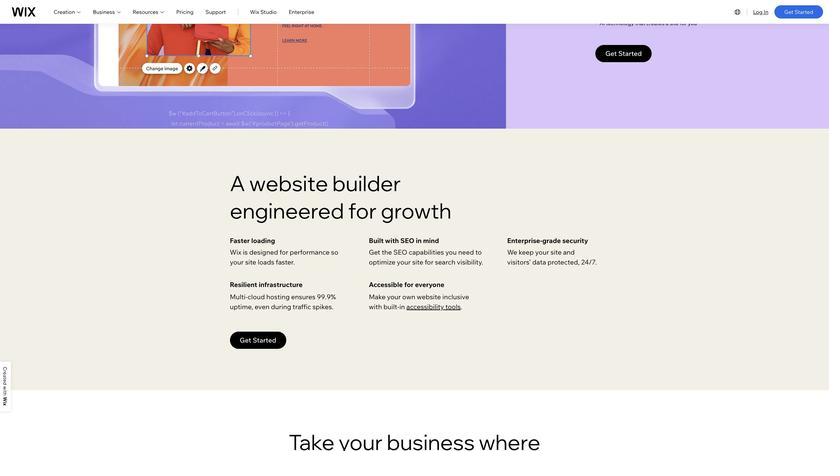 Task type: describe. For each thing, give the bounding box(es) containing it.
keep
[[519, 248, 534, 257]]

0 vertical spatial seo
[[400, 237, 414, 245]]

faster
[[230, 237, 250, 245]]

your inside make your own website inclusive with built-in
[[387, 293, 401, 301]]

traffic
[[293, 303, 311, 311]]

data
[[532, 258, 546, 267]]

and
[[563, 248, 575, 257]]

wix studio
[[250, 8, 277, 15]]

support link
[[205, 8, 226, 16]]

get started for the middle the get started "link"
[[605, 49, 642, 57]]

studio
[[260, 8, 277, 15]]

for inside faster loading wix is designed for performance so your site loads faster.
[[280, 248, 288, 257]]

2 horizontal spatial get started link
[[774, 5, 823, 18]]

created with wix image
[[3, 367, 7, 406]]

wix studio link
[[250, 8, 277, 16]]

your inside enterprise-grade security we keep your site and visitors' data protected, 24/7.
[[535, 248, 549, 257]]

faster.
[[276, 258, 295, 267]]

for right a
[[680, 20, 687, 27]]

started for the middle the get started "link"
[[618, 49, 642, 57]]

tools
[[445, 303, 461, 311]]

spikes.
[[312, 303, 334, 311]]

24/7.
[[581, 258, 597, 267]]

a
[[666, 20, 669, 27]]

enterprise-
[[507, 237, 542, 245]]

log in link
[[753, 8, 768, 16]]

resources
[[133, 8, 158, 15]]

grade
[[542, 237, 561, 245]]

-  ai technology that creates a site for you
[[595, 20, 697, 27]]

built with seo in mind get the seo capabilities you need to optimize your site for search visibility.
[[369, 237, 483, 267]]

built
[[369, 237, 384, 245]]

creates
[[646, 20, 665, 27]]

.
[[461, 303, 462, 311]]

enterprise
[[289, 8, 314, 15]]

resources button
[[133, 8, 164, 16]]

site right a
[[670, 20, 679, 27]]

enterprise link
[[289, 8, 314, 16]]

mind
[[423, 237, 439, 245]]

accessible
[[369, 281, 403, 289]]

support
[[205, 8, 226, 15]]

loading
[[251, 237, 275, 245]]

we
[[507, 248, 517, 257]]

2 horizontal spatial started
[[795, 8, 813, 15]]

even
[[255, 303, 269, 311]]

so
[[331, 248, 338, 257]]

to
[[475, 248, 482, 257]]

you inside built with seo in mind get the seo capabilities you need to optimize your site for search visibility.
[[445, 248, 457, 257]]

search
[[435, 258, 455, 267]]

in
[[764, 8, 768, 15]]

for inside a website builder engineered for growth
[[348, 197, 377, 224]]

growth
[[381, 197, 451, 224]]

security
[[562, 237, 588, 245]]

optimize
[[369, 258, 395, 267]]

need
[[458, 248, 474, 257]]

capabilities
[[409, 248, 444, 257]]

enterprise-grade security we keep your site and visitors' data protected, 24/7.
[[507, 237, 597, 267]]

visitors'
[[507, 258, 531, 267]]

0 vertical spatial get started
[[784, 8, 813, 15]]

website inside a website builder engineered for growth
[[249, 170, 328, 197]]

ai
[[600, 20, 605, 27]]

pricing
[[176, 8, 194, 15]]

business button
[[93, 8, 121, 16]]



Task type: locate. For each thing, give the bounding box(es) containing it.
0 horizontal spatial you
[[445, 248, 457, 257]]

business
[[93, 8, 115, 15]]

1 vertical spatial in
[[399, 303, 405, 311]]

loads
[[258, 258, 274, 267]]

website
[[249, 170, 328, 197], [417, 293, 441, 301]]

0 vertical spatial wix
[[250, 8, 259, 15]]

technology
[[606, 20, 634, 27]]

wix left studio
[[250, 8, 259, 15]]

your down 'is'
[[230, 258, 244, 267]]

0 horizontal spatial with
[[369, 303, 382, 311]]

2 vertical spatial started
[[253, 336, 276, 345]]

site down 'is'
[[245, 258, 256, 267]]

1 vertical spatial get started link
[[595, 45, 652, 62]]

own
[[402, 293, 415, 301]]

1 vertical spatial get started
[[605, 49, 642, 57]]

with down make
[[369, 303, 382, 311]]

resilient infrastructure
[[230, 281, 303, 289]]

builder
[[332, 170, 401, 197]]

infrastructure
[[259, 281, 303, 289]]

2 vertical spatial get started
[[240, 336, 276, 345]]

seo up capabilities
[[400, 237, 414, 245]]

in left 'mind'
[[416, 237, 422, 245]]

site inside built with seo in mind get the seo capabilities you need to optimize your site for search visibility.
[[412, 258, 423, 267]]

multi-
[[230, 293, 248, 301]]

0 horizontal spatial wix
[[230, 248, 241, 257]]

you up the search on the bottom of the page
[[445, 248, 457, 257]]

1 horizontal spatial get started link
[[595, 45, 652, 62]]

you
[[688, 20, 697, 27], [445, 248, 457, 257]]

seo
[[400, 237, 414, 245], [393, 248, 407, 257]]

website inside make your own website inclusive with built-in
[[417, 293, 441, 301]]

0 vertical spatial in
[[416, 237, 422, 245]]

started for the bottommost the get started "link"
[[253, 336, 276, 345]]

1 vertical spatial started
[[618, 49, 642, 57]]

1 vertical spatial with
[[369, 303, 382, 311]]

accessibility tools link
[[406, 303, 461, 311]]

during
[[271, 303, 291, 311]]

website up accessibility
[[417, 293, 441, 301]]

accessibility
[[406, 303, 444, 311]]

a website builder engineered for growth
[[230, 170, 451, 224]]

2 vertical spatial get started link
[[230, 332, 286, 349]]

your up the built-
[[387, 293, 401, 301]]

homepage for travel website being edited in the wix editor. image
[[0, 0, 506, 129]]

your
[[535, 248, 549, 257], [230, 258, 244, 267], [397, 258, 411, 267], [387, 293, 401, 301]]

with inside make your own website inclusive with built-in
[[369, 303, 382, 311]]

accessibility tools .
[[406, 303, 462, 311]]

1 horizontal spatial in
[[416, 237, 422, 245]]

that
[[635, 20, 645, 27]]

1 horizontal spatial wix
[[250, 8, 259, 15]]

1 vertical spatial seo
[[393, 248, 407, 257]]

for inside built with seo in mind get the seo capabilities you need to optimize your site for search visibility.
[[425, 258, 433, 267]]

0 horizontal spatial get started
[[240, 336, 276, 345]]

in down own on the bottom of the page
[[399, 303, 405, 311]]

log in
[[753, 8, 768, 15]]

1 horizontal spatial get started
[[605, 49, 642, 57]]

wix
[[250, 8, 259, 15], [230, 248, 241, 257]]

resilient
[[230, 281, 257, 289]]

for down capabilities
[[425, 258, 433, 267]]

1 horizontal spatial with
[[385, 237, 399, 245]]

everyone
[[415, 281, 444, 289]]

seo right the on the bottom left of the page
[[393, 248, 407, 257]]

creation
[[54, 8, 75, 15]]

inclusive
[[442, 293, 469, 301]]

with inside built with seo in mind get the seo capabilities you need to optimize your site for search visibility.
[[385, 237, 399, 245]]

make your own website inclusive with built-in
[[369, 293, 469, 311]]

get
[[784, 8, 793, 15], [605, 49, 617, 57], [369, 248, 380, 257], [240, 336, 251, 345]]

the
[[382, 248, 392, 257]]

get started for the bottommost the get started "link"
[[240, 336, 276, 345]]

site
[[670, 20, 679, 27], [551, 248, 562, 257], [245, 258, 256, 267], [412, 258, 423, 267]]

ensures
[[291, 293, 315, 301]]

0 vertical spatial started
[[795, 8, 813, 15]]

0 vertical spatial with
[[385, 237, 399, 245]]

pricing link
[[176, 8, 194, 16]]

protected,
[[548, 258, 580, 267]]

your right optimize
[[397, 258, 411, 267]]

site down capabilities
[[412, 258, 423, 267]]

accessible for everyone
[[369, 281, 444, 289]]

site inside enterprise-grade security we keep your site and visitors' data protected, 24/7.
[[551, 248, 562, 257]]

0 horizontal spatial started
[[253, 336, 276, 345]]

your up data
[[535, 248, 549, 257]]

99.9%
[[317, 293, 336, 301]]

is
[[243, 248, 248, 257]]

visibility.
[[457, 258, 483, 267]]

1 vertical spatial wix
[[230, 248, 241, 257]]

wix left 'is'
[[230, 248, 241, 257]]

0 horizontal spatial get started link
[[230, 332, 286, 349]]

1 horizontal spatial you
[[688, 20, 697, 27]]

cloud
[[248, 293, 265, 301]]

multi-cloud hosting ensures 99.9% uptime, even during traffic spikes.
[[230, 293, 336, 311]]

0 vertical spatial website
[[249, 170, 328, 197]]

your inside faster loading wix is designed for performance so your site loads faster.
[[230, 258, 244, 267]]

uptime,
[[230, 303, 253, 311]]

0 horizontal spatial in
[[399, 303, 405, 311]]

-
[[595, 20, 597, 27]]

0 vertical spatial get started link
[[774, 5, 823, 18]]

for
[[680, 20, 687, 27], [348, 197, 377, 224], [280, 248, 288, 257], [425, 258, 433, 267], [404, 281, 414, 289]]

in inside make your own website inclusive with built-in
[[399, 303, 405, 311]]

a
[[230, 170, 245, 197]]

get inside built with seo in mind get the seo capabilities you need to optimize your site for search visibility.
[[369, 248, 380, 257]]

performance
[[290, 248, 330, 257]]

1 horizontal spatial started
[[618, 49, 642, 57]]

0 horizontal spatial website
[[249, 170, 328, 197]]

log
[[753, 8, 763, 15]]

wix inside faster loading wix is designed for performance so your site loads faster.
[[230, 248, 241, 257]]

for up the faster.
[[280, 248, 288, 257]]

creation button
[[54, 8, 81, 16]]

1 vertical spatial website
[[417, 293, 441, 301]]

for down builder
[[348, 197, 377, 224]]

started
[[795, 8, 813, 15], [618, 49, 642, 57], [253, 336, 276, 345]]

site down grade
[[551, 248, 562, 257]]

hosting
[[266, 293, 290, 301]]

website up the engineered
[[249, 170, 328, 197]]

faster loading wix is designed for performance so your site loads faster.
[[230, 237, 338, 267]]

make
[[369, 293, 386, 301]]

built-
[[383, 303, 399, 311]]

site inside faster loading wix is designed for performance so your site loads faster.
[[245, 258, 256, 267]]

you right a
[[688, 20, 697, 27]]

1 vertical spatial you
[[445, 248, 457, 257]]

1 horizontal spatial website
[[417, 293, 441, 301]]

language selector, english selected image
[[734, 8, 742, 16]]

in
[[416, 237, 422, 245], [399, 303, 405, 311]]

0 vertical spatial you
[[688, 20, 697, 27]]

engineered
[[230, 197, 344, 224]]

with
[[385, 237, 399, 245], [369, 303, 382, 311]]

your inside built with seo in mind get the seo capabilities you need to optimize your site for search visibility.
[[397, 258, 411, 267]]

designed
[[249, 248, 278, 257]]

get started
[[784, 8, 813, 15], [605, 49, 642, 57], [240, 336, 276, 345]]

with up the on the bottom left of the page
[[385, 237, 399, 245]]

2 horizontal spatial get started
[[784, 8, 813, 15]]

in inside built with seo in mind get the seo capabilities you need to optimize your site for search visibility.
[[416, 237, 422, 245]]

for up own on the bottom of the page
[[404, 281, 414, 289]]



Task type: vqa. For each thing, say whether or not it's contained in the screenshot.
My on the left of page
no



